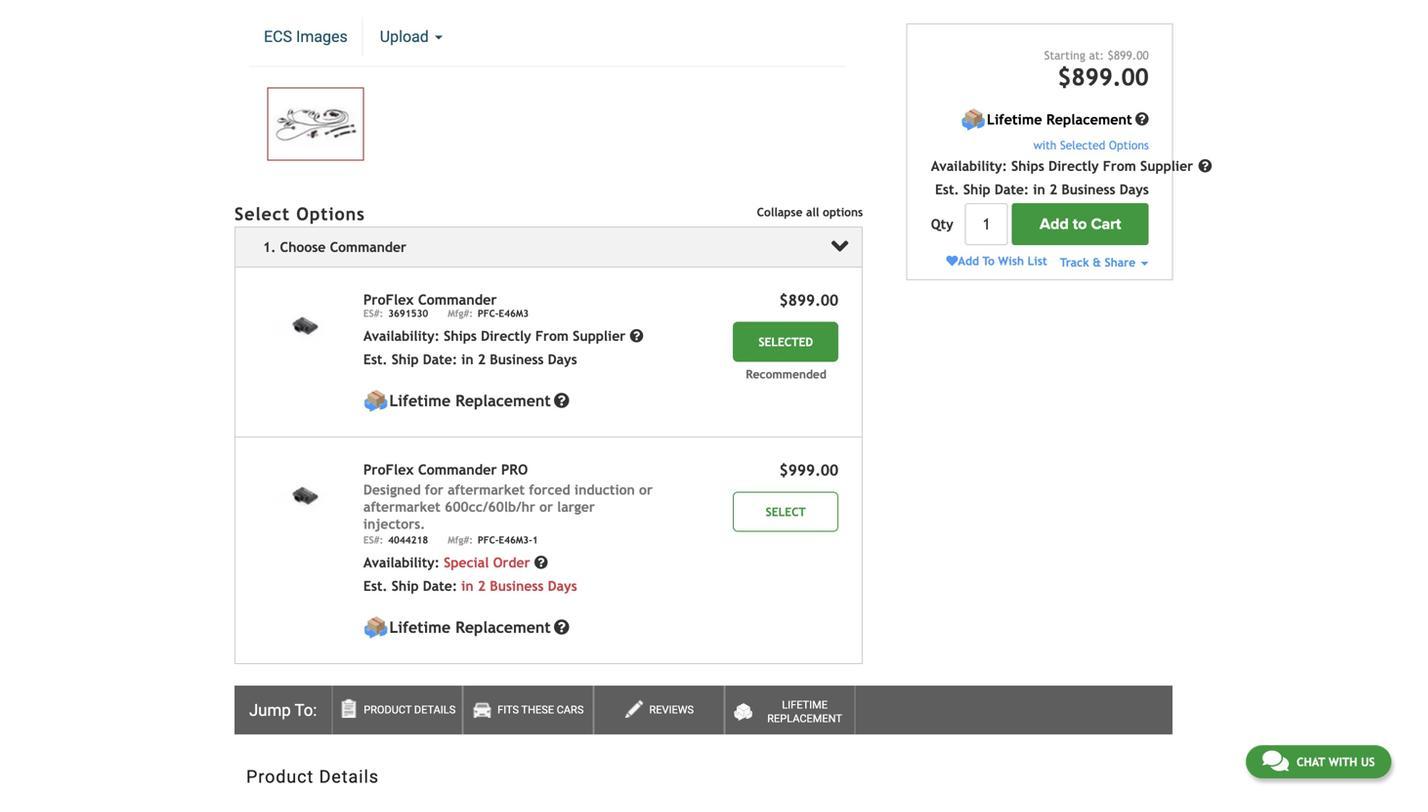 Task type: locate. For each thing, give the bounding box(es) containing it.
chat
[[1297, 756, 1326, 769]]

availability: down this product is lifetime replacement eligible image
[[931, 158, 1008, 174]]

directly down pfc-e46m3
[[481, 329, 531, 344]]

designed
[[364, 482, 421, 498]]

2 horizontal spatial question circle image
[[1136, 112, 1149, 126]]

for
[[425, 482, 444, 498]]

1 vertical spatial supplier
[[573, 329, 626, 344]]

1 horizontal spatial product
[[364, 704, 412, 717]]

order
[[493, 555, 530, 571]]

question circle image for ships directly from supplier
[[1199, 159, 1213, 173]]

ecs
[[264, 27, 292, 46]]

commander for proflex commander
[[418, 292, 497, 308]]

ecs images link
[[249, 17, 362, 56]]

0 vertical spatial days
[[1120, 182, 1149, 197]]

product
[[364, 704, 412, 717], [246, 768, 314, 788]]

est. down injectors.
[[364, 579, 388, 595]]

proflex
[[364, 292, 414, 308], [364, 462, 414, 478]]

starting
[[1045, 48, 1086, 62]]

1 commander from the top
[[418, 292, 497, 308]]

ecs images
[[264, 27, 348, 46]]

2 vertical spatial date:
[[423, 579, 457, 595]]

1 horizontal spatial directly
[[1049, 158, 1099, 174]]

est. ship date: in 2 business days down special
[[364, 579, 577, 595]]

details left fits
[[414, 704, 456, 717]]

aftermarket up 600cc/60lb/hr
[[448, 482, 525, 498]]

2 down special
[[478, 579, 486, 595]]

pfc- up special
[[478, 535, 499, 546]]

availability: down 4044218
[[364, 555, 440, 571]]

all
[[807, 205, 820, 219]]

with
[[1329, 756, 1358, 769]]

ship for question circle icon associated with ships directly from supplier
[[964, 182, 991, 197]]

options right select
[[296, 204, 365, 224]]

fits
[[498, 704, 519, 717]]

commander inside proflex commander pro designed for aftermarket forced induction or aftermarket 600cc/60lb/hr or larger injectors.
[[418, 462, 497, 478]]

1 horizontal spatial from
[[1103, 158, 1137, 174]]

pfc- for e46m3
[[478, 308, 499, 319]]

2 vertical spatial question circle image
[[554, 620, 570, 636]]

or
[[639, 482, 653, 498], [540, 499, 553, 515]]

0 vertical spatial business
[[1062, 182, 1116, 197]]

question circle image for this product is lifetime replacement eligible image
[[1136, 112, 1149, 126]]

in up add to cart
[[1034, 182, 1046, 197]]

add for add to wish list
[[958, 254, 980, 268]]

replacement for this product is lifetime replacement eligible image
[[1047, 111, 1133, 128]]

899.00 down angle down "image"
[[789, 292, 839, 310]]

or right induction
[[639, 482, 653, 498]]

2
[[1050, 182, 1058, 197], [478, 352, 486, 368], [478, 579, 486, 595]]

0 horizontal spatial options
[[296, 204, 365, 224]]

aftermarket
[[448, 482, 525, 498], [364, 499, 441, 515]]

availability: down 3691530
[[364, 329, 440, 344]]

2 this product is lifetime replacement eligible image from the top
[[364, 616, 388, 641]]

days for question circle icon associated with special order
[[548, 579, 577, 595]]

induction
[[575, 482, 635, 498]]

commander left the e46m3
[[418, 292, 497, 308]]

1 vertical spatial add
[[958, 254, 980, 268]]

2 vertical spatial availability:
[[364, 555, 440, 571]]

1 vertical spatial est.
[[364, 352, 388, 368]]

pfc-
[[478, 308, 499, 319], [478, 535, 499, 546]]

ship down 3691530
[[392, 352, 419, 368]]

options for select options
[[296, 204, 365, 224]]

899.00
[[1114, 48, 1149, 62], [1072, 64, 1149, 91], [789, 292, 839, 310]]

date: for question circle icon associated with ships directly from supplier
[[995, 182, 1030, 197]]

0 horizontal spatial ships
[[444, 329, 477, 344]]

1 vertical spatial aftermarket
[[364, 499, 441, 515]]

1 pfc- from the top
[[478, 308, 499, 319]]

business up add to cart
[[1062, 182, 1116, 197]]

0 horizontal spatial from
[[536, 329, 569, 344]]

0 vertical spatial est.
[[936, 182, 960, 197]]

0 horizontal spatial availability: ships directly from supplier
[[364, 329, 630, 344]]

1 horizontal spatial details
[[414, 704, 456, 717]]

0 horizontal spatial question circle image
[[535, 556, 548, 570]]

options
[[823, 205, 863, 219]]

1 horizontal spatial or
[[639, 482, 653, 498]]

2 vertical spatial question circle image
[[535, 556, 548, 570]]

question circle image
[[1199, 159, 1213, 173], [554, 393, 570, 409], [535, 556, 548, 570]]

0 vertical spatial this product is lifetime replacement eligible image
[[364, 389, 388, 414]]

0 vertical spatial est. ship date: in 2 business days
[[936, 182, 1149, 197]]

ships for question circle icon associated with ships directly from supplier
[[1012, 158, 1045, 174]]

1 vertical spatial product
[[246, 768, 314, 788]]

starting at: $ 899.00 899.00
[[1045, 48, 1149, 91]]

1 vertical spatial commander
[[418, 462, 497, 478]]

0 vertical spatial ship
[[964, 182, 991, 197]]

availability:
[[931, 158, 1008, 174], [364, 329, 440, 344], [364, 555, 440, 571]]

3691530
[[388, 308, 428, 319]]

ships
[[1012, 158, 1045, 174], [444, 329, 477, 344]]

ships up add to cart
[[1012, 158, 1045, 174]]

0 vertical spatial proflex
[[364, 292, 414, 308]]

1 vertical spatial from
[[536, 329, 569, 344]]

None text field
[[966, 203, 1009, 245]]

2 vertical spatial ship
[[392, 579, 419, 595]]

999.00
[[789, 462, 839, 480]]

directly down selected
[[1049, 158, 1099, 174]]

1 vertical spatial proflex
[[364, 462, 414, 478]]

at:
[[1090, 48, 1105, 62]]

1 horizontal spatial question circle image
[[554, 393, 570, 409]]

1 vertical spatial availability: ships directly from supplier
[[364, 329, 630, 344]]

lifetime
[[987, 111, 1043, 128], [390, 392, 451, 410], [390, 619, 451, 637], [782, 700, 828, 712]]

0 vertical spatial options
[[1110, 138, 1149, 152]]

1 vertical spatial or
[[540, 499, 553, 515]]

1 vertical spatial options
[[296, 204, 365, 224]]

this product is lifetime replacement eligible image up designed
[[364, 389, 388, 414]]

0 vertical spatial product
[[364, 704, 412, 717]]

1 vertical spatial pfc-
[[478, 535, 499, 546]]

business for middle question circle image
[[490, 352, 544, 368]]

0 vertical spatial 899.00
[[1114, 48, 1149, 62]]

2 down pfc-e46m3
[[478, 352, 486, 368]]

this product is lifetime replacement eligible image
[[364, 389, 388, 414], [364, 616, 388, 641]]

select
[[235, 204, 290, 224]]

e46m3-
[[499, 535, 533, 546]]

0 horizontal spatial or
[[540, 499, 553, 515]]

0 horizontal spatial question circle image
[[554, 620, 570, 636]]

0 vertical spatial commander
[[418, 292, 497, 308]]

est. ship date: in 2 business days down pfc-e46m3
[[364, 352, 577, 368]]

0 vertical spatial availability: ships directly from supplier
[[931, 158, 1198, 174]]

1 vertical spatial question circle image
[[554, 393, 570, 409]]

est. ship date: in 2 business days for middle question circle image
[[364, 352, 577, 368]]

supplier
[[1141, 158, 1194, 174], [573, 329, 626, 344]]

0 vertical spatial details
[[414, 704, 456, 717]]

larger
[[557, 499, 595, 515]]

899.00 down $
[[1072, 64, 1149, 91]]

est. ship date: in 2 business days up to
[[936, 182, 1149, 197]]

in down special
[[462, 579, 474, 595]]

availability: ships directly from supplier down selected
[[931, 158, 1198, 174]]

date: up wish
[[995, 182, 1030, 197]]

1 proflex from the top
[[364, 292, 414, 308]]

angle down image
[[832, 233, 849, 260]]

0 vertical spatial availability:
[[931, 158, 1008, 174]]

this product is lifetime replacement eligible image
[[961, 108, 986, 132]]

0 vertical spatial question circle image
[[1136, 112, 1149, 126]]

lifetime replacement
[[987, 111, 1133, 128], [390, 392, 551, 410], [390, 619, 551, 637], [768, 700, 843, 725]]

2 horizontal spatial question circle image
[[1199, 159, 1213, 173]]

product details link
[[332, 686, 463, 735]]

1 horizontal spatial options
[[1110, 138, 1149, 152]]

lifetime replacement link
[[725, 686, 856, 735]]

business down the e46m3
[[490, 352, 544, 368]]

proflex inside proflex commander pro designed for aftermarket forced induction or aftermarket 600cc/60lb/hr or larger injectors.
[[364, 462, 414, 478]]

1 vertical spatial days
[[548, 352, 577, 368]]

details down product details link
[[319, 768, 379, 788]]

2 vertical spatial business
[[490, 579, 544, 595]]

add
[[1040, 215, 1069, 234], [958, 254, 980, 268]]

availability: for question circle icon associated with special order
[[364, 555, 440, 571]]

product details
[[364, 704, 456, 717], [246, 768, 379, 788]]

ship down this product is lifetime replacement eligible image
[[964, 182, 991, 197]]

images
[[296, 27, 348, 46]]

0 horizontal spatial aftermarket
[[364, 499, 441, 515]]

fits these cars
[[498, 704, 584, 717]]

ships down proflex commander
[[444, 329, 477, 344]]

add inside button
[[1040, 215, 1069, 234]]

1 vertical spatial this product is lifetime replacement eligible image
[[364, 616, 388, 641]]

track & share
[[1061, 256, 1140, 269]]

est. up qty
[[936, 182, 960, 197]]

in down proflex commander
[[462, 352, 474, 368]]

0 vertical spatial from
[[1103, 158, 1137, 174]]

1 vertical spatial ship
[[392, 352, 419, 368]]

0 vertical spatial aftermarket
[[448, 482, 525, 498]]

question circle image for special order
[[535, 556, 548, 570]]

commander up for
[[418, 462, 497, 478]]

0 horizontal spatial supplier
[[573, 329, 626, 344]]

est.
[[936, 182, 960, 197], [364, 352, 388, 368], [364, 579, 388, 595]]

899.00 right 'at:'
[[1114, 48, 1149, 62]]

from
[[1103, 158, 1137, 174], [536, 329, 569, 344]]

commander
[[418, 292, 497, 308], [418, 462, 497, 478]]

pfc- right 3691530
[[478, 308, 499, 319]]

replacement for first this product is lifetime replacement eligible icon from the top
[[456, 392, 551, 410]]

1 horizontal spatial availability: ships directly from supplier
[[931, 158, 1198, 174]]

0 vertical spatial question circle image
[[1199, 159, 1213, 173]]

1 horizontal spatial ships
[[1012, 158, 1045, 174]]

or down 'forced'
[[540, 499, 553, 515]]

1
[[533, 535, 538, 546]]

qty
[[931, 216, 954, 232]]

1 vertical spatial 2
[[478, 352, 486, 368]]

availability: ships directly from supplier down pfc-e46m3
[[364, 329, 630, 344]]

question circle image
[[1136, 112, 1149, 126], [630, 330, 644, 343], [554, 620, 570, 636]]

days
[[1120, 182, 1149, 197], [548, 352, 577, 368], [548, 579, 577, 595]]

1 vertical spatial est. ship date: in 2 business days
[[364, 352, 577, 368]]

1 vertical spatial directly
[[481, 329, 531, 344]]

2 vertical spatial in
[[462, 579, 474, 595]]

commander for proflex commander pro designed for aftermarket forced induction or aftermarket 600cc/60lb/hr or larger injectors.
[[418, 462, 497, 478]]

chat with us link
[[1246, 746, 1392, 779]]

&
[[1093, 256, 1102, 269]]

availability: ships directly from supplier
[[931, 158, 1198, 174], [364, 329, 630, 344]]

aftermarket up injectors.
[[364, 499, 441, 515]]

pfc-e46m3
[[478, 308, 529, 319]]

details
[[414, 704, 456, 717], [319, 768, 379, 788]]

1 vertical spatial ships
[[444, 329, 477, 344]]

select options
[[235, 204, 365, 224]]

1 horizontal spatial supplier
[[1141, 158, 1194, 174]]

replacement
[[1047, 111, 1133, 128], [456, 392, 551, 410], [456, 619, 551, 637], [768, 713, 843, 725]]

1 vertical spatial question circle image
[[630, 330, 644, 343]]

est. ship date: in 2 business days for question circle icon associated with ships directly from supplier
[[936, 182, 1149, 197]]

0 horizontal spatial add
[[958, 254, 980, 268]]

special
[[444, 555, 489, 571]]

options
[[1110, 138, 1149, 152], [296, 204, 365, 224]]

2 vertical spatial est. ship date: in 2 business days
[[364, 579, 577, 595]]

0 vertical spatial or
[[639, 482, 653, 498]]

1 horizontal spatial add
[[1040, 215, 1069, 234]]

2 vertical spatial est.
[[364, 579, 388, 595]]

business
[[1062, 182, 1116, 197], [490, 352, 544, 368], [490, 579, 544, 595]]

track
[[1061, 256, 1090, 269]]

0 vertical spatial 2
[[1050, 182, 1058, 197]]

est. down proflex commander
[[364, 352, 388, 368]]

business down order
[[490, 579, 544, 595]]

1 vertical spatial details
[[319, 768, 379, 788]]

us
[[1362, 756, 1376, 769]]

0 vertical spatial add
[[1040, 215, 1069, 234]]

2 vertical spatial days
[[548, 579, 577, 595]]

ship
[[964, 182, 991, 197], [392, 352, 419, 368], [392, 579, 419, 595]]

0 vertical spatial pfc-
[[478, 308, 499, 319]]

this product is lifetime replacement eligible image up product details link
[[364, 616, 388, 641]]

1 vertical spatial in
[[462, 352, 474, 368]]

pro
[[501, 462, 528, 478]]

business for question circle icon associated with ships directly from supplier
[[1062, 182, 1116, 197]]

in
[[1034, 182, 1046, 197], [462, 352, 474, 368], [462, 579, 474, 595]]

2 pfc- from the top
[[478, 535, 499, 546]]

0 vertical spatial ships
[[1012, 158, 1045, 174]]

ship down 4044218
[[392, 579, 419, 595]]

comments image
[[1263, 750, 1289, 773]]

2 commander from the top
[[418, 462, 497, 478]]

2 proflex from the top
[[364, 462, 414, 478]]

1 vertical spatial business
[[490, 352, 544, 368]]

directly
[[1049, 158, 1099, 174], [481, 329, 531, 344]]

1 vertical spatial date:
[[423, 352, 457, 368]]

0 vertical spatial date:
[[995, 182, 1030, 197]]

reviews link
[[594, 686, 725, 735]]

these
[[522, 704, 554, 717]]

date: down 3691530
[[423, 352, 457, 368]]

date:
[[995, 182, 1030, 197], [423, 352, 457, 368], [423, 579, 457, 595]]

availability: special order
[[364, 555, 535, 571]]

est. ship date: in 2 business days
[[936, 182, 1149, 197], [364, 352, 577, 368], [364, 579, 577, 595]]

0 vertical spatial supplier
[[1141, 158, 1194, 174]]

2 up add to cart
[[1050, 182, 1058, 197]]

date: down the availability: special order at the bottom of the page
[[423, 579, 457, 595]]

proflex commander
[[364, 292, 497, 308]]

fits these cars link
[[463, 686, 594, 735]]

1 vertical spatial 899.00
[[1072, 64, 1149, 91]]

options right selected
[[1110, 138, 1149, 152]]

0 horizontal spatial details
[[319, 768, 379, 788]]



Task type: describe. For each thing, give the bounding box(es) containing it.
2 vertical spatial 2
[[478, 579, 486, 595]]

lifetime replacement for first this product is lifetime replacement eligible icon from the top
[[390, 392, 551, 410]]

add to wish list
[[958, 254, 1048, 268]]

list
[[1028, 254, 1048, 268]]

1 this product is lifetime replacement eligible image from the top
[[364, 389, 388, 414]]

heart image
[[947, 255, 958, 267]]

supplier for middle question circle image
[[573, 329, 626, 344]]

2 vertical spatial 899.00
[[789, 292, 839, 310]]

share
[[1105, 256, 1136, 269]]

0 horizontal spatial product
[[246, 768, 314, 788]]

proflex for proflex commander
[[364, 292, 414, 308]]

selected options
[[1061, 138, 1149, 152]]

est. ship date: in 2 business days for question circle icon associated with special order
[[364, 579, 577, 595]]

upload
[[380, 27, 433, 46]]

reviews
[[650, 704, 694, 717]]

add to cart
[[1040, 215, 1122, 234]]

chat with us
[[1297, 756, 1376, 769]]

date: for middle question circle image
[[423, 352, 457, 368]]

date: for question circle icon associated with special order
[[423, 579, 457, 595]]

0 vertical spatial in
[[1034, 182, 1046, 197]]

pfc-e46m3-1
[[478, 535, 538, 546]]

wish
[[999, 254, 1025, 268]]

selected
[[1061, 138, 1106, 152]]

availability: for question circle icon associated with ships directly from supplier
[[931, 158, 1008, 174]]

lifetime for first this product is lifetime replacement eligible icon from the top
[[390, 392, 451, 410]]

options for selected options
[[1110, 138, 1149, 152]]

$
[[1108, 48, 1114, 62]]

1 vertical spatial availability:
[[364, 329, 440, 344]]

supplier for question circle icon associated with ships directly from supplier
[[1141, 158, 1194, 174]]

forced
[[529, 482, 571, 498]]

ships for middle question circle image
[[444, 329, 477, 344]]

injectors.
[[364, 517, 426, 532]]

1 horizontal spatial aftermarket
[[448, 482, 525, 498]]

lifetime replacement for first this product is lifetime replacement eligible icon from the bottom
[[390, 619, 551, 637]]

cars
[[557, 704, 584, 717]]

to
[[1073, 215, 1088, 234]]

upload button
[[365, 17, 457, 56]]

pfc- for e46m3-
[[478, 535, 499, 546]]

add to wish list link
[[947, 254, 1048, 268]]

es#4044219 - pfc-e46m3k - proflex commander adaptive e85 flex fuel system - the proflex commander adaptive flex fuel system allows you to start making more power and running cooler with e85. -  advanced fuel dynamics - bmw image
[[267, 87, 364, 161]]

lifetime for first this product is lifetime replacement eligible icon from the bottom
[[390, 619, 451, 637]]

all options
[[807, 205, 863, 219]]

proflex commander pro designed for aftermarket forced induction or aftermarket 600cc/60lb/hr or larger injectors.
[[364, 462, 653, 532]]

e46m3
[[499, 308, 529, 319]]

replacement inside lifetime replacement link
[[768, 713, 843, 725]]

question circle image for first this product is lifetime replacement eligible icon from the bottom
[[554, 620, 570, 636]]

days for question circle icon associated with ships directly from supplier
[[1120, 182, 1149, 197]]

proflex for proflex commander pro designed for aftermarket forced induction or aftermarket 600cc/60lb/hr or larger injectors.
[[364, 462, 414, 478]]

lifetime replacement for this product is lifetime replacement eligible image
[[987, 111, 1133, 128]]

add for add to cart
[[1040, 215, 1069, 234]]

business for question circle icon associated with special order
[[490, 579, 544, 595]]

0 horizontal spatial directly
[[481, 329, 531, 344]]

replacement for first this product is lifetime replacement eligible icon from the bottom
[[456, 619, 551, 637]]

add to cart button
[[1013, 203, 1149, 245]]

to
[[983, 254, 995, 268]]

ship for middle question circle image
[[392, 352, 419, 368]]

1 horizontal spatial question circle image
[[630, 330, 644, 343]]

ship for question circle icon associated with special order
[[392, 579, 419, 595]]

track & share button
[[1061, 256, 1149, 269]]

lifetime for this product is lifetime replacement eligible image
[[987, 111, 1043, 128]]

4044218
[[388, 535, 428, 546]]

0 vertical spatial product details
[[364, 704, 456, 717]]

0 vertical spatial directly
[[1049, 158, 1099, 174]]

question circle image for lifetime replacement
[[554, 393, 570, 409]]

1 vertical spatial product details
[[246, 768, 379, 788]]

600cc/60lb/hr
[[445, 499, 536, 515]]

cart
[[1092, 215, 1122, 234]]



Task type: vqa. For each thing, say whether or not it's contained in the screenshot.
"option"
no



